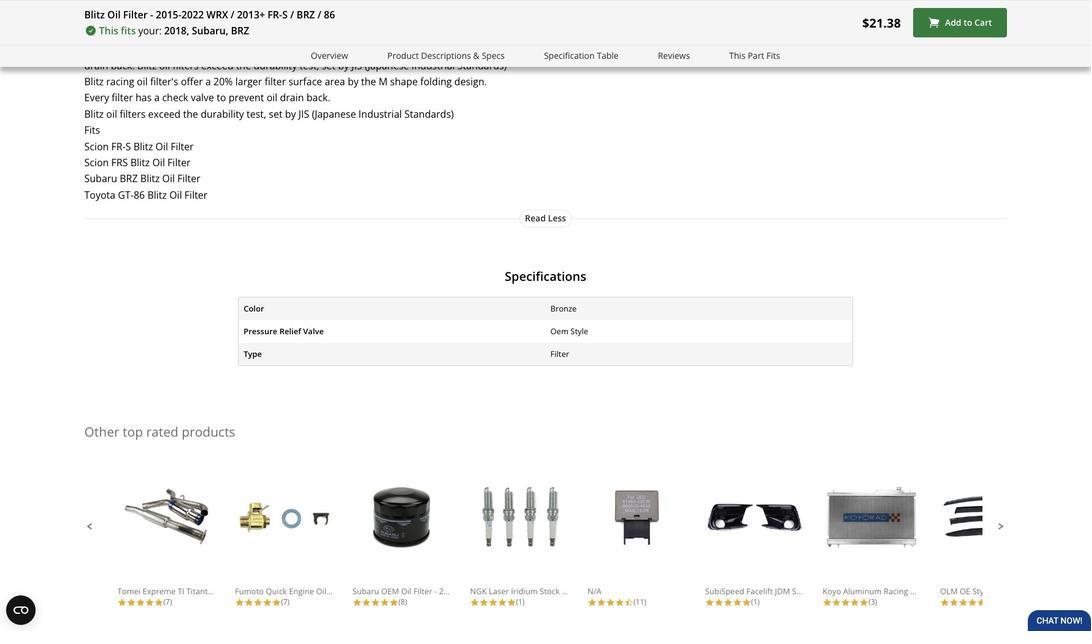 Task type: locate. For each thing, give the bounding box(es) containing it.
13 star image from the left
[[832, 598, 842, 608]]

86 right toyota at the top of the page
[[134, 188, 145, 202]]

s up frs
[[126, 140, 131, 153]]

0 vertical spatial larger
[[235, 42, 262, 56]]

wrx right '2015+'
[[464, 586, 481, 597]]

0 vertical spatial durability
[[254, 59, 297, 72]]

2 folding from the top
[[421, 75, 452, 88]]

1 horizontal spatial drain
[[280, 91, 304, 105]]

has
[[541, 42, 557, 56], [136, 91, 152, 105]]

relief
[[280, 326, 301, 337]]

wrx up the subaru,
[[207, 8, 228, 21]]

2 filter's from the top
[[150, 75, 178, 88]]

2 horizontal spatial to
[[964, 17, 973, 28]]

shape left descriptions
[[390, 42, 418, 56]]

1 horizontal spatial jis
[[352, 59, 362, 72]]

0 vertical spatial subaru
[[84, 172, 117, 186]]

0 horizontal spatial s
[[126, 140, 131, 153]]

jdm
[[775, 586, 790, 597]]

15 star image from the left
[[606, 598, 616, 608]]

oil
[[107, 8, 121, 21], [156, 140, 168, 153], [152, 156, 165, 169], [162, 172, 175, 186], [169, 188, 182, 202], [316, 586, 327, 597], [401, 586, 412, 597]]

every
[[490, 42, 515, 56], [84, 91, 109, 105]]

1 larger from the top
[[235, 42, 262, 56]]

brz up gt- at the top left of the page
[[120, 172, 138, 186]]

0 horizontal spatial (japanese
[[312, 107, 356, 121]]

laser
[[489, 586, 509, 597]]

1 vertical spatial surface
[[289, 75, 322, 88]]

0 horizontal spatial (7)
[[164, 597, 172, 608]]

... right guards
[[1043, 586, 1049, 597]]

offer
[[181, 42, 203, 56], [181, 75, 203, 88]]

this left the part
[[730, 50, 746, 61]]

s
[[282, 8, 288, 21], [126, 140, 131, 153]]

olm oe style rain guards -...
[[941, 586, 1049, 597]]

rated
[[146, 423, 178, 441]]

0 vertical spatial product
[[84, 13, 131, 29]]

(1) right laser
[[516, 597, 525, 608]]

0 horizontal spatial ...
[[947, 586, 953, 597]]

0 vertical spatial drain
[[84, 59, 108, 72]]

1 vertical spatial m
[[379, 75, 388, 88]]

style right 'oe'
[[973, 586, 991, 597]]

specs
[[482, 50, 505, 61]]

a
[[206, 42, 211, 56], [560, 42, 565, 56], [206, 75, 211, 88], [154, 91, 160, 105]]

2 scion from the top
[[84, 156, 109, 169]]

/ up overview
[[318, 8, 322, 21]]

1 m from the top
[[379, 42, 388, 56]]

2 7 total reviews element from the left
[[235, 597, 333, 608]]

1 vertical spatial folding
[[421, 75, 452, 88]]

racing
[[106, 42, 134, 56], [106, 75, 134, 88]]

(japanese down overview link
[[312, 107, 356, 121]]

11 star image from the left
[[733, 598, 742, 608]]

filters up frs
[[120, 107, 146, 121]]

1 area from the top
[[325, 42, 345, 56]]

this
[[99, 24, 118, 37], [730, 50, 746, 61]]

(1) left 'jdm'
[[752, 597, 760, 608]]

21 star image from the left
[[941, 598, 950, 608]]

1 vertical spatial shape
[[390, 75, 418, 88]]

9 star image from the left
[[706, 598, 715, 608]]

1 horizontal spatial test,
[[300, 59, 319, 72]]

this fits your: 2018, subaru, brz
[[99, 24, 249, 37]]

fr- right 2013+
[[268, 8, 282, 21]]

test,
[[300, 59, 319, 72], [247, 107, 266, 121]]

star image
[[118, 598, 127, 608], [136, 598, 145, 608], [263, 598, 272, 608], [353, 598, 362, 608], [362, 598, 371, 608], [470, 598, 480, 608], [507, 598, 516, 608], [588, 598, 597, 608], [706, 598, 715, 608], [715, 598, 724, 608], [733, 598, 742, 608], [742, 598, 752, 608], [832, 598, 842, 608], [842, 598, 851, 608], [950, 598, 959, 608], [968, 598, 978, 608], [978, 598, 987, 608]]

1 surface from the top
[[289, 42, 322, 56]]

1 1 total reviews element from the left
[[470, 597, 569, 608]]

subaru up toyota at the top of the page
[[84, 172, 117, 186]]

1 horizontal spatial back.
[[307, 91, 331, 105]]

radiator
[[911, 586, 942, 597]]

86 inside blitz racing oil filter's offer a 20% larger filter surface area by the m shape folding design.   every filter has a check valve to prevent oil drain back.   blitz oil filters exceed the durability test, set by jis (japanese industrial standards) blitz racing oil filter's offer a 20% larger filter surface area by the m shape folding design. every filter has a check valve to prevent oil drain back. blitz oil filters exceed the durability test, set by jis (japanese industrial standards) fits scion fr-s blitz oil filter scion frs blitz oil filter subaru brz blitz oil filter toyota gt-86 blitz oil filter
[[134, 188, 145, 202]]

1 ... from the left
[[947, 586, 953, 597]]

2 horizontal spatial brz
[[297, 8, 315, 21]]

...
[[947, 586, 953, 597], [1043, 586, 1049, 597]]

facelift
[[747, 586, 773, 597]]

folding down product descriptions & specs link
[[421, 75, 452, 88]]

0 horizontal spatial product
[[84, 13, 131, 29]]

0 vertical spatial industrial
[[412, 59, 455, 72]]

1 vertical spatial s
[[126, 140, 131, 153]]

2 (1) from the left
[[752, 597, 760, 608]]

this for this fits your: 2018, subaru, brz
[[99, 24, 118, 37]]

read
[[525, 213, 546, 224]]

brz up overview
[[297, 8, 315, 21]]

1 horizontal spatial ...
[[1043, 586, 1049, 597]]

2 (7) from the left
[[281, 597, 290, 608]]

0 horizontal spatial fits
[[84, 123, 100, 137]]

scion left frs
[[84, 156, 109, 169]]

86 up overview
[[324, 8, 335, 21]]

fits inside blitz racing oil filter's offer a 20% larger filter surface area by the m shape folding design.   every filter has a check valve to prevent oil drain back.   blitz oil filters exceed the durability test, set by jis (japanese industrial standards) blitz racing oil filter's offer a 20% larger filter surface area by the m shape folding design. every filter has a check valve to prevent oil drain back. blitz oil filters exceed the durability test, set by jis (japanese industrial standards) fits scion fr-s blitz oil filter scion frs blitz oil filter subaru brz blitz oil filter toyota gt-86 blitz oil filter
[[84, 123, 100, 137]]

0 horizontal spatial /
[[231, 8, 235, 21]]

0 vertical spatial style
[[571, 326, 589, 337]]

filters down 2018, at the top
[[173, 59, 199, 72]]

0 horizontal spatial industrial
[[359, 107, 402, 121]]

1 horizontal spatial standards)
[[458, 59, 507, 72]]

style right the oem
[[571, 326, 589, 337]]

0 vertical spatial every
[[490, 42, 515, 56]]

1 (7) from the left
[[164, 597, 172, 608]]

1 total reviews element for laser
[[470, 597, 569, 608]]

0 horizontal spatial filters
[[120, 107, 146, 121]]

style
[[571, 326, 589, 337], [973, 586, 991, 597]]

0 horizontal spatial has
[[136, 91, 152, 105]]

4 star image from the left
[[235, 598, 244, 608]]

1 vertical spatial scion
[[84, 156, 109, 169]]

16 star image from the left
[[968, 598, 978, 608]]

1 horizontal spatial set
[[322, 59, 336, 72]]

0 horizontal spatial standards)
[[405, 107, 454, 121]]

1 vertical spatial fits
[[84, 123, 100, 137]]

1 horizontal spatial brz
[[231, 24, 249, 37]]

1 20% from the top
[[214, 42, 233, 56]]

2 racing from the top
[[106, 75, 134, 88]]

9 star image from the left
[[380, 598, 390, 608]]

(7)
[[164, 597, 172, 608], [281, 597, 290, 608]]

half star image
[[625, 598, 634, 608]]

(2)
[[987, 597, 995, 608]]

table
[[597, 50, 619, 61]]

check
[[568, 42, 594, 56], [162, 91, 188, 105]]

heat
[[562, 586, 580, 597]]

- left '2015+'
[[435, 586, 437, 597]]

1 horizontal spatial /
[[290, 8, 294, 21]]

3 total reviews element
[[823, 597, 921, 608]]

this left fits
[[99, 24, 118, 37]]

1 horizontal spatial (1)
[[752, 597, 760, 608]]

0 horizontal spatial wrx
[[207, 8, 228, 21]]

1 horizontal spatial prevent
[[634, 42, 670, 56]]

7 total reviews element for expreme
[[118, 597, 216, 608]]

0 horizontal spatial this
[[99, 24, 118, 37]]

product for product description
[[84, 13, 131, 29]]

back. down fits
[[111, 59, 135, 72]]

brz down 2013+
[[231, 24, 249, 37]]

products
[[182, 423, 235, 441]]

2 star image from the left
[[145, 598, 154, 608]]

1 horizontal spatial has
[[541, 42, 557, 56]]

0 vertical spatial m
[[379, 42, 388, 56]]

0 horizontal spatial 1 total reviews element
[[470, 597, 569, 608]]

1 horizontal spatial wrx
[[464, 586, 481, 597]]

shape down product descriptions & specs link
[[390, 75, 418, 88]]

(7) right back...
[[281, 597, 290, 608]]

stock
[[540, 586, 560, 597]]

0 vertical spatial check
[[568, 42, 594, 56]]

exceed
[[201, 59, 234, 72], [148, 107, 181, 121]]

standards)
[[458, 59, 507, 72], [405, 107, 454, 121]]

1 total reviews element for facelift
[[706, 597, 804, 608]]

0 horizontal spatial every
[[84, 91, 109, 105]]

1 horizontal spatial filters
[[173, 59, 199, 72]]

1 horizontal spatial (japanese
[[365, 59, 409, 72]]

0 horizontal spatial valve
[[191, 91, 214, 105]]

2015-
[[156, 8, 182, 21]]

... left 'oe'
[[947, 586, 953, 597]]

less
[[548, 213, 566, 224]]

folding left &
[[421, 42, 452, 56]]

/ left 2013+
[[231, 8, 235, 21]]

- right guards
[[1040, 586, 1043, 597]]

valve...
[[351, 586, 377, 597]]

1 vertical spatial design.
[[455, 75, 487, 88]]

guards
[[1011, 586, 1038, 597]]

1 horizontal spatial subaru
[[353, 586, 379, 597]]

to
[[964, 17, 973, 28], [622, 42, 632, 56], [217, 91, 226, 105]]

7 total reviews element
[[118, 597, 216, 608], [235, 597, 333, 608]]

brz inside blitz racing oil filter's offer a 20% larger filter surface area by the m shape folding design.   every filter has a check valve to prevent oil drain back.   blitz oil filters exceed the durability test, set by jis (japanese industrial standards) blitz racing oil filter's offer a 20% larger filter surface area by the m shape folding design. every filter has a check valve to prevent oil drain back. blitz oil filters exceed the durability test, set by jis (japanese industrial standards) fits scion fr-s blitz oil filter scion frs blitz oil filter subaru brz blitz oil filter toyota gt-86 blitz oil filter
[[120, 172, 138, 186]]

subaru
[[84, 172, 117, 186], [353, 586, 379, 597]]

0 horizontal spatial brz
[[120, 172, 138, 186]]

0 vertical spatial surface
[[289, 42, 322, 56]]

wrx
[[207, 8, 228, 21], [464, 586, 481, 597]]

1 vertical spatial wrx
[[464, 586, 481, 597]]

1 vertical spatial area
[[325, 75, 345, 88]]

drain
[[329, 586, 349, 597]]

7 star image from the left
[[272, 598, 281, 608]]

scion up toyota at the top of the page
[[84, 140, 109, 153]]

0 horizontal spatial 7 total reviews element
[[118, 597, 216, 608]]

shape
[[390, 42, 418, 56], [390, 75, 418, 88]]

filter
[[123, 8, 148, 21], [171, 140, 194, 153], [168, 156, 191, 169], [177, 172, 201, 186], [185, 188, 208, 202], [551, 348, 569, 360], [414, 586, 432, 597]]

1 design. from the top
[[455, 42, 487, 56]]

0 horizontal spatial drain
[[84, 59, 108, 72]]

1 (1) from the left
[[516, 597, 525, 608]]

1 total reviews element
[[470, 597, 569, 608], [706, 597, 804, 608]]

(japanese right overview link
[[365, 59, 409, 72]]

$21.38
[[863, 14, 901, 31]]

1 horizontal spatial 86
[[324, 8, 335, 21]]

0 vertical spatial has
[[541, 42, 557, 56]]

product left your: on the top
[[84, 13, 131, 29]]

3 / from the left
[[318, 8, 322, 21]]

14 star image from the left
[[597, 598, 606, 608]]

6 star image from the left
[[254, 598, 263, 608]]

0 horizontal spatial subaru
[[84, 172, 117, 186]]

star image
[[127, 598, 136, 608], [145, 598, 154, 608], [154, 598, 164, 608], [235, 598, 244, 608], [244, 598, 254, 608], [254, 598, 263, 608], [272, 598, 281, 608], [371, 598, 380, 608], [380, 598, 390, 608], [390, 598, 399, 608], [480, 598, 489, 608], [489, 598, 498, 608], [498, 598, 507, 608], [597, 598, 606, 608], [606, 598, 616, 608], [616, 598, 625, 608], [724, 598, 733, 608], [823, 598, 832, 608], [851, 598, 860, 608], [860, 598, 869, 608], [941, 598, 950, 608], [959, 598, 968, 608]]

add
[[946, 17, 962, 28]]

area
[[325, 42, 345, 56], [325, 75, 345, 88]]

20%
[[214, 42, 233, 56], [214, 75, 233, 88]]

17 star image from the left
[[724, 598, 733, 608]]

2 area from the top
[[325, 75, 345, 88]]

rain
[[993, 586, 1009, 597]]

0 vertical spatial s
[[282, 8, 288, 21]]

1 vertical spatial product
[[388, 50, 419, 61]]

larger
[[235, 42, 262, 56], [235, 75, 262, 88]]

(7) for quick
[[281, 597, 290, 608]]

(8)
[[399, 597, 407, 608]]

0 vertical spatial filters
[[173, 59, 199, 72]]

0 vertical spatial design.
[[455, 42, 487, 56]]

0 vertical spatial folding
[[421, 42, 452, 56]]

jis
[[352, 59, 362, 72], [299, 107, 309, 121]]

olm
[[941, 586, 958, 597]]

1 vertical spatial offer
[[181, 75, 203, 88]]

durability
[[254, 59, 297, 72], [201, 107, 244, 121]]

1 vertical spatial larger
[[235, 75, 262, 88]]

/ right 2013+
[[290, 8, 294, 21]]

0 horizontal spatial 86
[[134, 188, 145, 202]]

2 vertical spatial to
[[217, 91, 226, 105]]

subaru left oem
[[353, 586, 379, 597]]

specification table
[[544, 50, 619, 61]]

(7) for expreme
[[164, 597, 172, 608]]

0 vertical spatial prevent
[[634, 42, 670, 56]]

fr- up frs
[[111, 140, 126, 153]]

0 vertical spatial offer
[[181, 42, 203, 56]]

ti
[[178, 586, 184, 597]]

- right "radiator"
[[944, 586, 947, 597]]

7 total reviews element for quick
[[235, 597, 333, 608]]

fr- inside blitz racing oil filter's offer a 20% larger filter surface area by the m shape folding design.   every filter has a check valve to prevent oil drain back.   blitz oil filters exceed the durability test, set by jis (japanese industrial standards) blitz racing oil filter's offer a 20% larger filter surface area by the m shape folding design. every filter has a check valve to prevent oil drain back. blitz oil filters exceed the durability test, set by jis (japanese industrial standards) fits scion fr-s blitz oil filter scion frs blitz oil filter subaru brz blitz oil filter toyota gt-86 blitz oil filter
[[111, 140, 126, 153]]

1 horizontal spatial (7)
[[281, 597, 290, 608]]

color
[[244, 303, 264, 314]]

blitz
[[84, 8, 105, 21], [84, 42, 104, 56], [137, 59, 157, 72], [84, 75, 104, 88], [84, 107, 104, 121], [134, 140, 153, 153], [130, 156, 150, 169], [140, 172, 160, 186], [148, 188, 167, 202]]

2 shape from the top
[[390, 75, 418, 88]]

this part fits
[[730, 50, 781, 61]]

2 1 total reviews element from the left
[[706, 597, 804, 608]]

prevent
[[634, 42, 670, 56], [229, 91, 264, 105]]

1 vertical spatial test,
[[247, 107, 266, 121]]

0 vertical spatial this
[[99, 24, 118, 37]]

design.
[[455, 42, 487, 56], [455, 75, 487, 88]]

(7) left 'ti'
[[164, 597, 172, 608]]

folding
[[421, 42, 452, 56], [421, 75, 452, 88]]

1 7 total reviews element from the left
[[118, 597, 216, 608]]

tomei expreme ti titantium cat-back... link
[[118, 485, 263, 597]]

s inside blitz racing oil filter's offer a 20% larger filter surface area by the m shape folding design.   every filter has a check valve to prevent oil drain back.   blitz oil filters exceed the durability test, set by jis (japanese industrial standards) blitz racing oil filter's offer a 20% larger filter surface area by the m shape folding design. every filter has a check valve to prevent oil drain back. blitz oil filters exceed the durability test, set by jis (japanese industrial standards) fits scion fr-s blitz oil filter scion frs blitz oil filter subaru brz blitz oil filter toyota gt-86 blitz oil filter
[[126, 140, 131, 153]]

2 vertical spatial brz
[[120, 172, 138, 186]]

racing
[[884, 586, 909, 597]]

0 vertical spatial 20%
[[214, 42, 233, 56]]

1 horizontal spatial 7 total reviews element
[[235, 597, 333, 608]]

2 surface from the top
[[289, 75, 322, 88]]

0 vertical spatial area
[[325, 42, 345, 56]]

fits
[[767, 50, 781, 61], [84, 123, 100, 137]]

0 vertical spatial fr-
[[268, 8, 282, 21]]

back. down overview link
[[307, 91, 331, 105]]

s right 2013+
[[282, 8, 288, 21]]

1 vertical spatial subaru
[[353, 586, 379, 597]]

set
[[322, 59, 336, 72], [269, 107, 283, 121]]

7 star image from the left
[[507, 598, 516, 608]]

brz
[[297, 8, 315, 21], [231, 24, 249, 37], [120, 172, 138, 186]]

2 horizontal spatial /
[[318, 8, 322, 21]]

2 ... from the left
[[1043, 586, 1049, 597]]

m
[[379, 42, 388, 56], [379, 75, 388, 88]]

subispeed facelift jdm style... link
[[706, 485, 817, 597]]

-
[[150, 8, 153, 21], [435, 586, 437, 597], [944, 586, 947, 597], [1040, 586, 1043, 597]]

product left descriptions
[[388, 50, 419, 61]]

wrx for 2015+
[[464, 586, 481, 597]]

1 horizontal spatial product
[[388, 50, 419, 61]]

blz18709
[[217, 15, 257, 27]]



Task type: describe. For each thing, give the bounding box(es) containing it.
oem
[[382, 586, 399, 597]]

1 horizontal spatial durability
[[254, 59, 297, 72]]

gt-
[[118, 188, 134, 202]]

0 vertical spatial set
[[322, 59, 336, 72]]

koyo aluminum racing radiator -... link
[[823, 485, 953, 597]]

1 folding from the top
[[421, 42, 452, 56]]

1 horizontal spatial s
[[282, 8, 288, 21]]

toyota
[[84, 188, 115, 202]]

quick
[[266, 586, 287, 597]]

&
[[474, 50, 480, 61]]

8 star image from the left
[[371, 598, 380, 608]]

12 star image from the left
[[489, 598, 498, 608]]

0 vertical spatial exceed
[[201, 59, 234, 72]]

1 horizontal spatial check
[[568, 42, 594, 56]]

13 star image from the left
[[498, 598, 507, 608]]

your:
[[138, 24, 162, 37]]

14 star image from the left
[[842, 598, 851, 608]]

0 horizontal spatial durability
[[201, 107, 244, 121]]

10 star image from the left
[[715, 598, 724, 608]]

oem
[[551, 326, 569, 337]]

blitz oil filter - 2015-2022 wrx / 2013+ fr-s / brz / 86
[[84, 8, 335, 21]]

product descriptions & specs link
[[388, 49, 505, 63]]

3 star image from the left
[[263, 598, 272, 608]]

to inside button
[[964, 17, 973, 28]]

titantium
[[187, 586, 222, 597]]

olm oe style rain guards -... link
[[941, 485, 1049, 597]]

descriptions
[[421, 50, 471, 61]]

style...
[[792, 586, 817, 597]]

2 / from the left
[[290, 8, 294, 21]]

subispeed
[[706, 586, 745, 597]]

product description
[[84, 13, 202, 29]]

1 / from the left
[[231, 8, 235, 21]]

1 vertical spatial set
[[269, 107, 283, 121]]

add to cart
[[946, 17, 993, 28]]

1 racing from the top
[[106, 42, 134, 56]]

ngk laser iridium stock heat range... link
[[470, 485, 611, 597]]

expreme
[[143, 586, 176, 597]]

cat-
[[224, 586, 239, 597]]

1 vertical spatial every
[[84, 91, 109, 105]]

3 star image from the left
[[154, 598, 164, 608]]

top
[[123, 423, 143, 441]]

range...
[[582, 586, 611, 597]]

n/a link
[[588, 485, 686, 597]]

ngk laser iridium stock heat range...
[[470, 586, 611, 597]]

0 vertical spatial test,
[[300, 59, 319, 72]]

11 total reviews element
[[588, 597, 686, 608]]

0 vertical spatial 86
[[324, 8, 335, 21]]

- up your: on the top
[[150, 8, 153, 21]]

2013+
[[237, 8, 265, 21]]

part
[[748, 50, 765, 61]]

reviews
[[658, 50, 690, 61]]

0 horizontal spatial to
[[217, 91, 226, 105]]

5 star image from the left
[[244, 598, 254, 608]]

(1) for laser
[[516, 597, 525, 608]]

specification
[[544, 50, 595, 61]]

19 star image from the left
[[851, 598, 860, 608]]

koyo aluminum racing radiator -...
[[823, 586, 953, 597]]

1 scion from the top
[[84, 140, 109, 153]]

1 shape from the top
[[390, 42, 418, 56]]

1 vertical spatial has
[[136, 91, 152, 105]]

1 vertical spatial (japanese
[[312, 107, 356, 121]]

0 horizontal spatial back.
[[111, 59, 135, 72]]

... inside koyo aluminum racing radiator -... link
[[947, 586, 953, 597]]

15 star image from the left
[[950, 598, 959, 608]]

1 horizontal spatial fr-
[[268, 8, 282, 21]]

1 star image from the left
[[127, 598, 136, 608]]

this for this part fits
[[730, 50, 746, 61]]

product descriptions & specs
[[388, 50, 505, 61]]

0 horizontal spatial style
[[571, 326, 589, 337]]

product for product descriptions & specs
[[388, 50, 419, 61]]

2018,
[[164, 24, 189, 37]]

1 horizontal spatial every
[[490, 42, 515, 56]]

subaru oem oil filter - 2015+ wrx
[[353, 586, 481, 597]]

0 horizontal spatial check
[[162, 91, 188, 105]]

1 vertical spatial jis
[[299, 107, 309, 121]]

ngk
[[470, 586, 487, 597]]

engine
[[289, 586, 314, 597]]

1 vertical spatial industrial
[[359, 107, 402, 121]]

type
[[244, 348, 262, 360]]

0 horizontal spatial prevent
[[229, 91, 264, 105]]

1 horizontal spatial style
[[973, 586, 991, 597]]

back...
[[239, 586, 263, 597]]

11 star image from the left
[[480, 598, 489, 608]]

4 star image from the left
[[353, 598, 362, 608]]

1 vertical spatial back.
[[307, 91, 331, 105]]

22 star image from the left
[[959, 598, 968, 608]]

subaru oem oil filter - 2015+ wrx link
[[353, 485, 481, 597]]

0 vertical spatial jis
[[352, 59, 362, 72]]

valve
[[303, 326, 324, 337]]

2 star image from the left
[[136, 598, 145, 608]]

1 star image from the left
[[118, 598, 127, 608]]

description
[[134, 13, 202, 29]]

0 vertical spatial (japanese
[[365, 59, 409, 72]]

8 star image from the left
[[588, 598, 597, 608]]

0 vertical spatial brz
[[297, 8, 315, 21]]

12 star image from the left
[[742, 598, 752, 608]]

oem style
[[551, 326, 589, 337]]

reviews link
[[658, 49, 690, 63]]

(11)
[[634, 597, 647, 608]]

cart
[[975, 17, 993, 28]]

1 horizontal spatial industrial
[[412, 59, 455, 72]]

2 20% from the top
[[214, 75, 233, 88]]

subaru,
[[192, 24, 229, 37]]

bronze
[[551, 303, 577, 314]]

subaru inside blitz racing oil filter's offer a 20% larger filter surface area by the m shape folding design.   every filter has a check valve to prevent oil drain back.   blitz oil filters exceed the durability test, set by jis (japanese industrial standards) blitz racing oil filter's offer a 20% larger filter surface area by the m shape folding design. every filter has a check valve to prevent oil drain back. blitz oil filters exceed the durability test, set by jis (japanese industrial standards) fits scion fr-s blitz oil filter scion frs blitz oil filter subaru brz blitz oil filter toyota gt-86 blitz oil filter
[[84, 172, 117, 186]]

other top rated products
[[84, 423, 235, 441]]

1 vertical spatial filters
[[120, 107, 146, 121]]

specifications
[[505, 268, 587, 285]]

2 larger from the top
[[235, 75, 262, 88]]

pressure
[[244, 326, 278, 337]]

1 vertical spatial drain
[[280, 91, 304, 105]]

aluminum
[[844, 586, 882, 597]]

(1) for facelift
[[752, 597, 760, 608]]

fumoto quick engine oil drain valve... link
[[235, 485, 377, 597]]

(3)
[[869, 597, 878, 608]]

fits
[[121, 24, 136, 37]]

1 horizontal spatial to
[[622, 42, 632, 56]]

... inside olm oe style rain guards -... link
[[1043, 586, 1049, 597]]

n/a
[[588, 586, 602, 597]]

fumoto quick engine oil drain valve...
[[235, 586, 377, 597]]

koyo
[[823, 586, 842, 597]]

1 vertical spatial valve
[[191, 91, 214, 105]]

8 total reviews element
[[353, 597, 451, 608]]

wrx for 2022
[[207, 8, 228, 21]]

open widget image
[[6, 596, 36, 625]]

6 star image from the left
[[470, 598, 480, 608]]

5 star image from the left
[[362, 598, 371, 608]]

frs
[[111, 156, 128, 169]]

add to cart button
[[914, 8, 1007, 37]]

subispeed facelift jdm style...
[[706, 586, 817, 597]]

other
[[84, 423, 119, 441]]

0 vertical spatial fits
[[767, 50, 781, 61]]

2 design. from the top
[[455, 75, 487, 88]]

1 vertical spatial brz
[[231, 24, 249, 37]]

20 star image from the left
[[860, 598, 869, 608]]

17 star image from the left
[[978, 598, 987, 608]]

2 offer from the top
[[181, 75, 203, 88]]

fumoto
[[235, 586, 264, 597]]

overview
[[311, 50, 348, 61]]

tomei
[[118, 586, 141, 597]]

2015+
[[439, 586, 462, 597]]

18 star image from the left
[[823, 598, 832, 608]]

2 m from the top
[[379, 75, 388, 88]]

blitz racing oil filter's offer a 20% larger filter surface area by the m shape folding design.   every filter has a check valve to prevent oil drain back.   blitz oil filters exceed the durability test, set by jis (japanese industrial standards) blitz racing oil filter's offer a 20% larger filter surface area by the m shape folding design. every filter has a check valve to prevent oil drain back. blitz oil filters exceed the durability test, set by jis (japanese industrial standards) fits scion fr-s blitz oil filter scion frs blitz oil filter subaru brz blitz oil filter toyota gt-86 blitz oil filter
[[84, 42, 683, 202]]

2022
[[182, 8, 204, 21]]

1 offer from the top
[[181, 42, 203, 56]]

read less
[[525, 213, 566, 224]]

16 star image from the left
[[616, 598, 625, 608]]

0 horizontal spatial exceed
[[148, 107, 181, 121]]

this part fits link
[[730, 49, 781, 63]]

pressure relief valve
[[244, 326, 324, 337]]

1 horizontal spatial valve
[[596, 42, 620, 56]]

2 total reviews element
[[941, 597, 1039, 608]]

iridium
[[511, 586, 538, 597]]

10 star image from the left
[[390, 598, 399, 608]]

1 filter's from the top
[[150, 42, 178, 56]]



Task type: vqa. For each thing, say whether or not it's contained in the screenshot.
"vehicle" to the top
no



